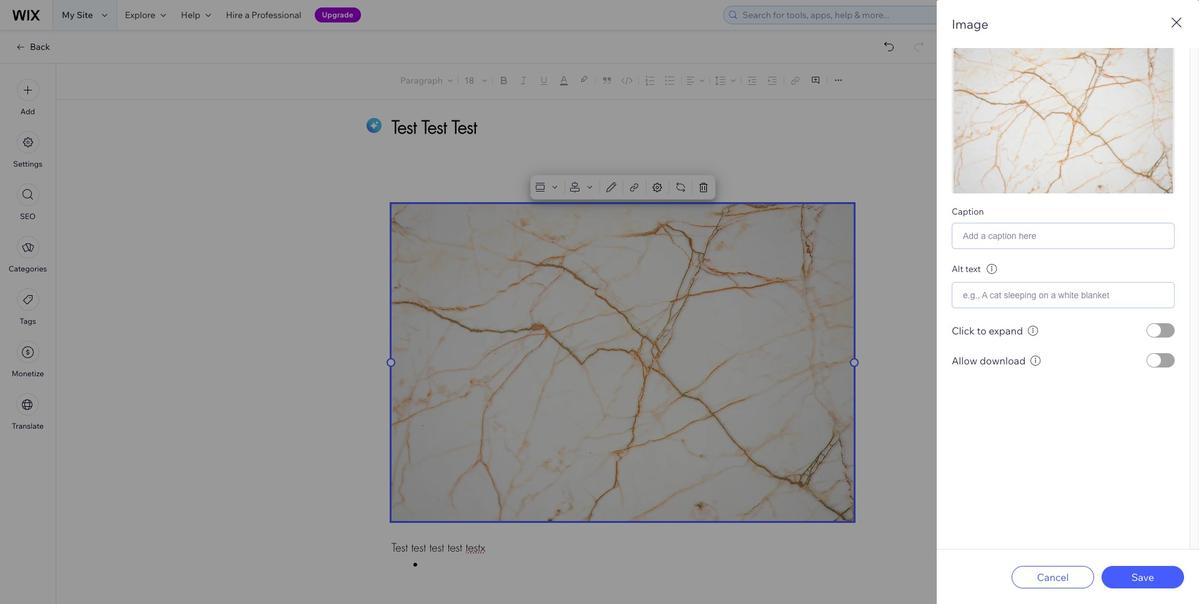 Task type: vqa. For each thing, say whether or not it's contained in the screenshot.
the middle test
yes



Task type: locate. For each thing, give the bounding box(es) containing it.
translate button
[[12, 394, 44, 431]]

a
[[245, 9, 250, 21]]

seo
[[20, 212, 36, 221]]

tags
[[20, 317, 36, 326]]

my
[[62, 9, 75, 21]]

hire a professional
[[226, 9, 301, 21]]

menu
[[0, 71, 56, 438]]

seo button
[[17, 184, 39, 221]]

test
[[411, 541, 426, 555], [429, 541, 444, 555], [448, 541, 462, 555]]

back
[[30, 41, 50, 52]]

2 horizontal spatial test
[[448, 541, 462, 555]]

site
[[77, 9, 93, 21]]

to
[[977, 325, 987, 337]]

save button
[[957, 41, 1008, 52], [1102, 566, 1184, 589]]

0 vertical spatial save button
[[957, 41, 1008, 52]]

0 horizontal spatial save
[[973, 41, 993, 52]]

image preview region
[[937, 44, 1190, 194]]

click
[[952, 325, 975, 337]]

preview button
[[1040, 42, 1072, 53]]

help
[[181, 9, 200, 21]]

1 vertical spatial save button
[[1102, 566, 1184, 589]]

0 vertical spatial save
[[973, 41, 993, 52]]

hire a professional link
[[218, 0, 309, 30]]

caption
[[952, 206, 984, 217]]

allow
[[952, 355, 978, 367]]

settings
[[13, 159, 42, 169]]

1 horizontal spatial test
[[429, 541, 444, 555]]

hire
[[226, 9, 243, 21]]

menu containing add
[[0, 71, 56, 438]]

0 horizontal spatial test
[[411, 541, 426, 555]]

cancel button
[[1012, 566, 1094, 589]]

paragraph
[[400, 75, 443, 86]]

allow download button
[[952, 355, 1026, 367]]

settings button
[[13, 131, 42, 169]]

click to expand button
[[952, 325, 1023, 337]]

professional
[[252, 9, 301, 21]]

1 vertical spatial save
[[1132, 571, 1154, 584]]

save
[[973, 41, 993, 52], [1132, 571, 1154, 584]]

Alt text field
[[952, 282, 1175, 309]]

1 horizontal spatial save button
[[1102, 566, 1184, 589]]

Add a Catchy Title text field
[[392, 116, 840, 139]]

test
[[392, 541, 408, 555]]

download
[[980, 355, 1026, 367]]

add button
[[17, 79, 39, 116]]

alt text
[[952, 264, 981, 275]]

1 test from the left
[[411, 541, 426, 555]]

alt
[[952, 264, 964, 275]]



Task type: describe. For each thing, give the bounding box(es) containing it.
add
[[21, 107, 35, 116]]

expand
[[989, 325, 1023, 337]]

Caption field
[[952, 223, 1175, 249]]

2 test from the left
[[429, 541, 444, 555]]

paragraph button
[[398, 72, 455, 89]]

Search for tools, apps, help & more... field
[[739, 6, 1027, 24]]

testx
[[466, 541, 485, 555]]

upgrade
[[322, 10, 353, 19]]

1 horizontal spatial save
[[1132, 571, 1154, 584]]

explore
[[125, 9, 155, 21]]

publish button
[[1091, 37, 1157, 57]]

click to expand
[[952, 325, 1023, 337]]

test test test test testx
[[392, 541, 485, 555]]

preview
[[1040, 42, 1072, 53]]

monetize button
[[12, 341, 44, 379]]

cancel
[[1037, 571, 1069, 584]]

help button
[[174, 0, 218, 30]]

image
[[952, 16, 989, 32]]

categories button
[[9, 236, 47, 274]]

3 test from the left
[[448, 541, 462, 555]]

text
[[965, 264, 981, 275]]

translate
[[12, 422, 44, 431]]

notes
[[1147, 76, 1171, 87]]

tags button
[[17, 289, 39, 326]]

publish
[[1108, 41, 1139, 52]]

back button
[[15, 41, 50, 52]]

0 horizontal spatial save button
[[957, 41, 1008, 52]]

my site
[[62, 9, 93, 21]]

monetize
[[12, 369, 44, 379]]

upgrade button
[[315, 7, 361, 22]]

categories
[[9, 264, 47, 274]]

notes button
[[1124, 73, 1175, 90]]

allow download
[[952, 355, 1026, 367]]



